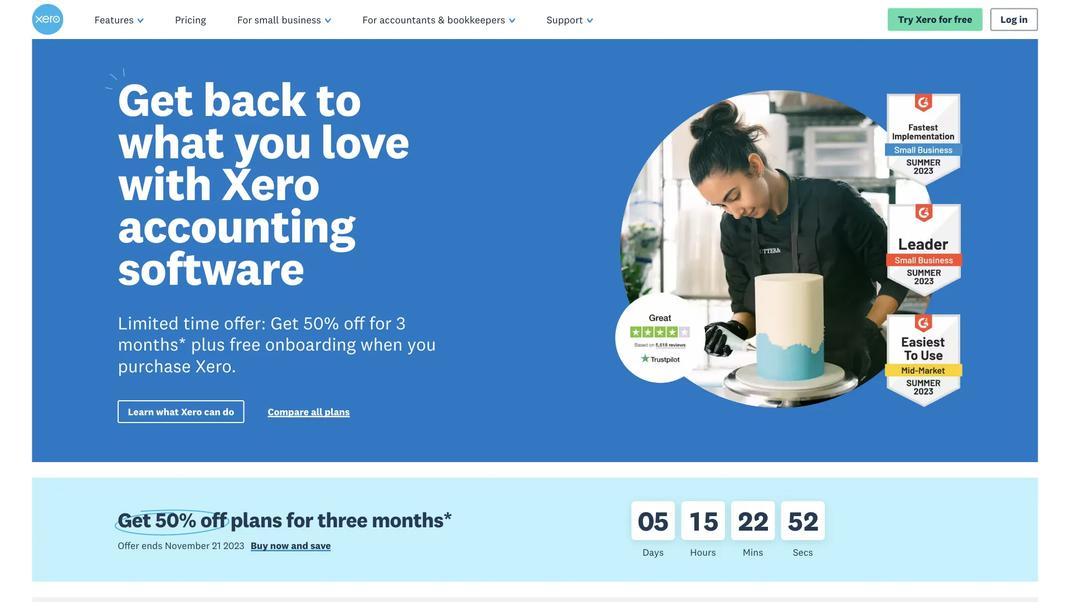 Task type: describe. For each thing, give the bounding box(es) containing it.
get for get
[[118, 70, 193, 128]]

plans for three months*
[[226, 507, 452, 533]]

try
[[899, 13, 914, 25]]

for accountants & bookkeepers button
[[347, 0, 531, 39]]

limited
[[118, 312, 179, 334]]

accounting
[[118, 196, 355, 255]]

&
[[438, 13, 445, 26]]

can
[[204, 406, 221, 418]]

05 days, 15 hours, 22 minutes and 52 seconds timer
[[632, 494, 953, 566]]

features button
[[79, 0, 159, 39]]

november
[[165, 540, 210, 552]]

log in
[[1001, 13, 1028, 25]]

try xero for free link
[[888, 8, 983, 31]]

secs
[[793, 547, 814, 559]]

learn
[[128, 406, 154, 418]]

3 5 from the left
[[788, 504, 803, 538]]

xero.
[[195, 355, 237, 377]]

buy
[[251, 540, 268, 552]]

compare
[[268, 406, 309, 418]]

1 vertical spatial off
[[200, 507, 226, 533]]

21
[[212, 540, 221, 552]]

with
[[118, 154, 212, 213]]

save
[[311, 540, 331, 552]]

time
[[183, 312, 220, 334]]

days
[[643, 547, 664, 559]]

offer:
[[224, 312, 266, 334]]

0 5
[[638, 504, 669, 538]]

2 for 2
[[754, 504, 769, 538]]

pricing
[[175, 13, 206, 26]]

three
[[318, 507, 368, 533]]

0 horizontal spatial xero
[[181, 406, 202, 418]]

in
[[1020, 13, 1028, 25]]

now
[[270, 540, 289, 552]]

2023
[[223, 540, 245, 552]]

5 2
[[788, 504, 819, 538]]

bookkeepers
[[448, 13, 506, 26]]

pricing link
[[159, 0, 222, 39]]

50% inside limited time offer: get 50% off for 3 months* plus free onboarding when you purchase xero.
[[304, 312, 339, 334]]

buy now and save link
[[251, 540, 331, 554]]

for small business
[[237, 13, 321, 26]]

1 vertical spatial 50%
[[155, 507, 196, 533]]

all
[[311, 406, 323, 418]]

0 vertical spatial for
[[939, 13, 953, 25]]

support
[[547, 13, 583, 26]]

for for for small business
[[237, 13, 252, 26]]

for accountants & bookkeepers
[[363, 13, 506, 26]]

3
[[396, 312, 406, 334]]

xero inside back to what you love with xero accounting software
[[222, 154, 320, 213]]

features
[[95, 13, 134, 26]]

months* inside limited time offer: get 50% off for 3 months* plus free onboarding when you purchase xero.
[[118, 333, 187, 356]]

when
[[361, 333, 403, 356]]

you inside limited time offer: get 50% off for 3 months* plus free onboarding when you purchase xero.
[[408, 333, 436, 356]]

for for for accountants & bookkeepers
[[363, 13, 377, 26]]



Task type: vqa. For each thing, say whether or not it's contained in the screenshot.
what is an expense? link
no



Task type: locate. For each thing, give the bounding box(es) containing it.
1 horizontal spatial for
[[363, 13, 377, 26]]

plans
[[325, 406, 350, 418], [231, 507, 282, 533]]

a xero user decorating a cake with blue icing. social proof badges surrounding the circular image. image
[[546, 39, 1039, 462]]

love
[[321, 112, 409, 170]]

get inside limited time offer: get 50% off for 3 months* plus free onboarding when you purchase xero.
[[271, 312, 299, 334]]

what
[[118, 112, 224, 170], [156, 406, 179, 418]]

0 horizontal spatial 50%
[[155, 507, 196, 533]]

0 vertical spatial what
[[118, 112, 224, 170]]

you
[[234, 112, 311, 170], [408, 333, 436, 356]]

business
[[282, 13, 321, 26]]

2 horizontal spatial for
[[939, 13, 953, 25]]

0 horizontal spatial you
[[234, 112, 311, 170]]

compare all plans
[[268, 406, 350, 418]]

0 vertical spatial free
[[955, 13, 973, 25]]

free inside limited time offer: get 50% off for 3 months* plus free onboarding when you purchase xero.
[[230, 333, 261, 356]]

learn what xero can do link
[[118, 400, 245, 423]]

2 for 5
[[804, 504, 819, 538]]

for inside limited time offer: get 50% off for 3 months* plus free onboarding when you purchase xero.
[[369, 312, 392, 334]]

0 vertical spatial off
[[344, 312, 365, 334]]

off left 3
[[344, 312, 365, 334]]

log
[[1001, 13, 1018, 25]]

onboarding
[[265, 333, 356, 356]]

limited time offer: get 50% off for 3 months* plus free onboarding when you purchase xero.
[[118, 312, 436, 377]]

2 for from the left
[[363, 13, 377, 26]]

plus
[[191, 333, 225, 356]]

1 horizontal spatial 5
[[704, 504, 719, 538]]

1 horizontal spatial you
[[408, 333, 436, 356]]

free left log
[[955, 13, 973, 25]]

2 2
[[739, 504, 769, 538]]

what inside back to what you love with xero accounting software
[[118, 112, 224, 170]]

0 vertical spatial 50%
[[304, 312, 339, 334]]

1 vertical spatial plans
[[231, 507, 282, 533]]

get
[[118, 70, 193, 128], [271, 312, 299, 334], [118, 507, 151, 533]]

learn what xero can do
[[128, 406, 234, 418]]

2 vertical spatial get
[[118, 507, 151, 533]]

for
[[237, 13, 252, 26], [363, 13, 377, 26]]

0 horizontal spatial for
[[237, 13, 252, 26]]

0 horizontal spatial months*
[[118, 333, 187, 356]]

you inside back to what you love with xero accounting software
[[234, 112, 311, 170]]

5 up days
[[654, 504, 669, 538]]

2 5 from the left
[[704, 504, 719, 538]]

back
[[203, 70, 306, 128]]

0 vertical spatial you
[[234, 112, 311, 170]]

try xero for free
[[899, 13, 973, 25]]

hours
[[691, 547, 717, 559]]

get 50% off
[[118, 507, 226, 533]]

buy now and save
[[251, 540, 331, 552]]

5 up secs
[[788, 504, 803, 538]]

small
[[255, 13, 279, 26]]

0 vertical spatial plans
[[325, 406, 350, 418]]

1 vertical spatial for
[[369, 312, 392, 334]]

and
[[291, 540, 308, 552]]

0 horizontal spatial plans
[[231, 507, 282, 533]]

purchase
[[118, 355, 191, 377]]

0 vertical spatial xero
[[916, 13, 937, 25]]

5 for 1 5
[[704, 504, 719, 538]]

for left "accountants"
[[363, 13, 377, 26]]

offer ends november 21 2023
[[118, 540, 245, 552]]

back to what you love with xero accounting software
[[118, 70, 409, 297]]

1 horizontal spatial xero
[[222, 154, 320, 213]]

1 5
[[691, 504, 719, 538]]

1 horizontal spatial 50%
[[304, 312, 339, 334]]

off
[[344, 312, 365, 334], [200, 507, 226, 533]]

1 horizontal spatial off
[[344, 312, 365, 334]]

3 2 from the left
[[804, 504, 819, 538]]

plans right the all
[[325, 406, 350, 418]]

1 horizontal spatial plans
[[325, 406, 350, 418]]

5 right 1
[[704, 504, 719, 538]]

for right try
[[939, 13, 953, 25]]

2
[[739, 504, 753, 538], [754, 504, 769, 538], [804, 504, 819, 538]]

free right plus
[[230, 333, 261, 356]]

5
[[654, 504, 669, 538], [704, 504, 719, 538], [788, 504, 803, 538]]

0 horizontal spatial free
[[230, 333, 261, 356]]

to
[[316, 70, 361, 128]]

1 2 from the left
[[739, 504, 753, 538]]

2 2 from the left
[[754, 504, 769, 538]]

2 horizontal spatial 2
[[804, 504, 819, 538]]

1 vertical spatial free
[[230, 333, 261, 356]]

for
[[939, 13, 953, 25], [369, 312, 392, 334], [286, 507, 313, 533]]

what inside learn what xero can do link
[[156, 406, 179, 418]]

1 horizontal spatial free
[[955, 13, 973, 25]]

2 horizontal spatial 5
[[788, 504, 803, 538]]

accountants
[[380, 13, 436, 26]]

for left 3
[[369, 312, 392, 334]]

0 horizontal spatial off
[[200, 507, 226, 533]]

2 horizontal spatial xero
[[916, 13, 937, 25]]

for small business button
[[222, 0, 347, 39]]

1 horizontal spatial 2
[[754, 504, 769, 538]]

1 horizontal spatial months*
[[372, 507, 452, 533]]

software
[[118, 239, 304, 297]]

1 vertical spatial xero
[[222, 154, 320, 213]]

plans up buy
[[231, 507, 282, 533]]

1 vertical spatial months*
[[372, 507, 452, 533]]

for left small
[[237, 13, 252, 26]]

1 vertical spatial what
[[156, 406, 179, 418]]

1 horizontal spatial for
[[369, 312, 392, 334]]

0 horizontal spatial 5
[[654, 504, 669, 538]]

1 for from the left
[[237, 13, 252, 26]]

for up and
[[286, 507, 313, 533]]

off up 21
[[200, 507, 226, 533]]

do
[[223, 406, 234, 418]]

compare all plans link
[[268, 406, 350, 420]]

off inside limited time offer: get 50% off for 3 months* plus free onboarding when you purchase xero.
[[344, 312, 365, 334]]

5 for 0 5
[[654, 504, 669, 538]]

0 horizontal spatial for
[[286, 507, 313, 533]]

2 vertical spatial for
[[286, 507, 313, 533]]

months*
[[118, 333, 187, 356], [372, 507, 452, 533]]

0 vertical spatial get
[[118, 70, 193, 128]]

get for get 50% off
[[118, 507, 151, 533]]

0 vertical spatial months*
[[118, 333, 187, 356]]

50%
[[304, 312, 339, 334], [155, 507, 196, 533]]

support button
[[531, 0, 609, 39]]

mins
[[743, 547, 764, 559]]

offer
[[118, 540, 139, 552]]

xero homepage image
[[32, 4, 63, 35]]

free
[[955, 13, 973, 25], [230, 333, 261, 356]]

0
[[638, 504, 654, 538]]

1
[[691, 504, 701, 538]]

2 vertical spatial xero
[[181, 406, 202, 418]]

1 5 from the left
[[654, 504, 669, 538]]

1 vertical spatial get
[[271, 312, 299, 334]]

xero
[[916, 13, 937, 25], [222, 154, 320, 213], [181, 406, 202, 418]]

0 horizontal spatial 2
[[739, 504, 753, 538]]

1 vertical spatial you
[[408, 333, 436, 356]]

log in link
[[991, 8, 1039, 31]]

ends
[[142, 540, 163, 552]]



